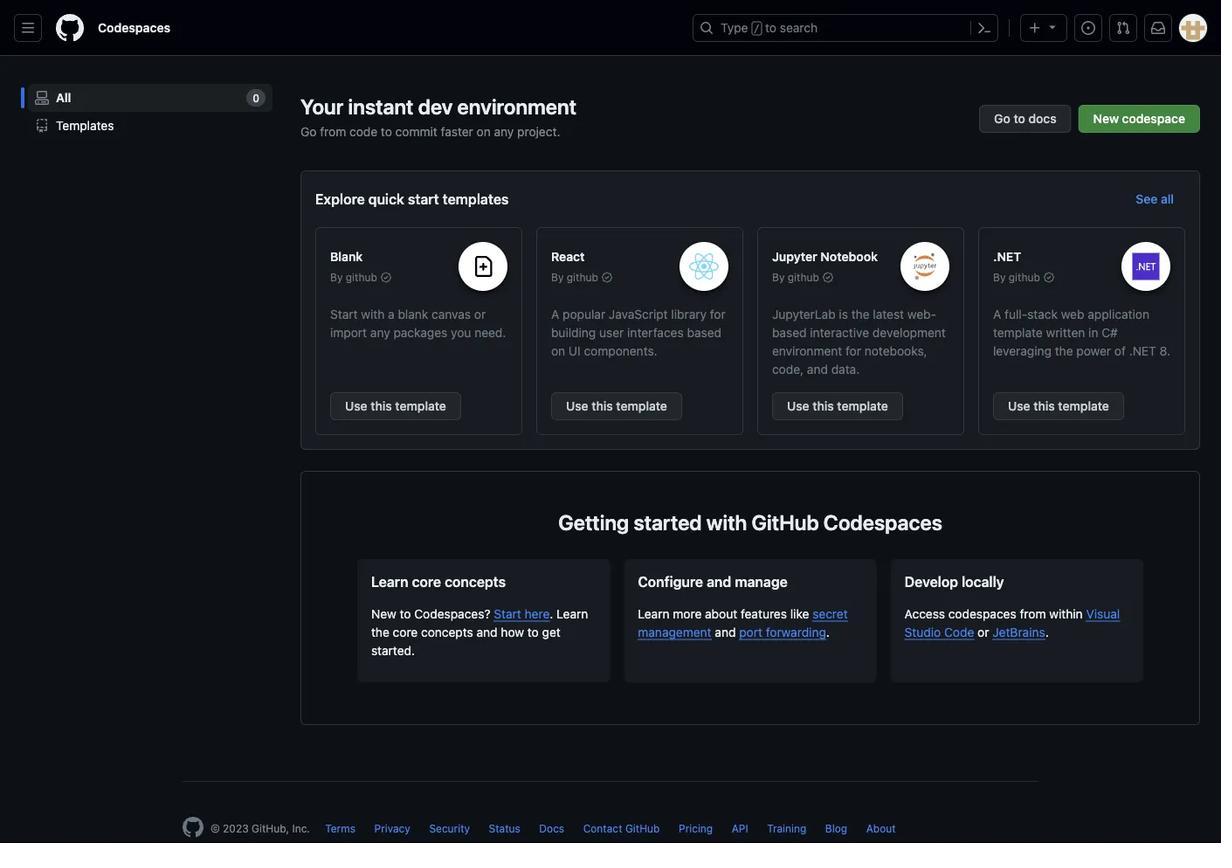 Task type: vqa. For each thing, say whether or not it's contained in the screenshot.
Codespaces to the top
yes



Task type: describe. For each thing, give the bounding box(es) containing it.
about
[[867, 822, 896, 835]]

template inside a full-stack web application template written in c# leveraging the power of .net 8.
[[994, 325, 1043, 340]]

the for learn
[[371, 625, 390, 639]]

instant
[[348, 94, 414, 119]]

interactive
[[810, 325, 870, 340]]

a
[[388, 307, 395, 321]]

building
[[551, 325, 596, 340]]

github,
[[252, 822, 289, 835]]

docs
[[1029, 111, 1057, 126]]

github for blank
[[346, 271, 377, 284]]

environment inside jupyterlab is the latest web- based interactive development environment for notebooks, code, and data.
[[773, 343, 843, 358]]

pricing
[[679, 822, 713, 835]]

blank
[[398, 307, 429, 321]]

full-
[[1005, 307, 1028, 321]]

/
[[754, 23, 760, 35]]

written
[[1047, 325, 1086, 340]]

a for a popular javascript library for building user interfaces based on ui components.
[[551, 307, 560, 321]]

management
[[638, 625, 712, 639]]

secret
[[813, 607, 848, 621]]

0 horizontal spatial codespaces
[[98, 21, 171, 35]]

api
[[732, 822, 749, 835]]

secret management
[[638, 607, 848, 639]]

learn core concepts
[[371, 574, 506, 590]]

1 horizontal spatial .
[[827, 625, 830, 639]]

learn inside . learn the core concepts and how to get started.
[[557, 607, 589, 621]]

interfaces
[[628, 325, 684, 340]]

port forwarding link
[[740, 625, 827, 639]]

like
[[791, 607, 810, 621]]

notebook
[[821, 250, 878, 264]]

1 horizontal spatial homepage image
[[183, 817, 204, 838]]

access codespaces from within
[[905, 607, 1087, 621]]

1 horizontal spatial or
[[978, 625, 990, 639]]

0
[[253, 92, 260, 104]]

about link
[[867, 822, 896, 835]]

development
[[873, 325, 946, 340]]

see
[[1137, 192, 1158, 206]]

for inside jupyterlab is the latest web- based interactive development environment for notebooks, code, and data.
[[846, 343, 862, 358]]

blank
[[330, 250, 363, 264]]

verified image for react
[[602, 272, 613, 283]]

type
[[721, 21, 749, 35]]

javascript
[[609, 307, 668, 321]]

a popular javascript library for building user interfaces based on ui components.
[[551, 307, 726, 358]]

components.
[[584, 343, 658, 358]]

library
[[672, 307, 707, 321]]

you
[[451, 325, 471, 340]]

and down the 'learn more about features like'
[[715, 625, 736, 639]]

or inside the start with a blank canvas or import any packages you need.
[[474, 307, 486, 321]]

template for a full-stack web application template written in c# leveraging the power of .net 8.
[[1059, 399, 1110, 413]]

1 vertical spatial start
[[494, 607, 522, 621]]

any inside the start with a blank canvas or import any packages you need.
[[370, 325, 390, 340]]

code
[[350, 124, 378, 139]]

.net image
[[1133, 253, 1160, 280]]

by for react
[[551, 271, 564, 284]]

0 vertical spatial concepts
[[445, 574, 506, 590]]

any inside your instant dev environment go from code to commit faster on any project.
[[494, 124, 514, 139]]

repo template image
[[35, 119, 49, 133]]

react
[[551, 250, 585, 264]]

user
[[600, 325, 624, 340]]

jupyter notebook image
[[914, 253, 937, 280]]

within
[[1050, 607, 1083, 621]]

application
[[1088, 307, 1150, 321]]

© 2023 github, inc.
[[211, 822, 310, 835]]

notifications image
[[1152, 21, 1166, 35]]

from inside your instant dev environment go from code to commit faster on any project.
[[320, 124, 346, 139]]

file added image
[[473, 256, 494, 277]]

explore
[[316, 191, 365, 208]]

all
[[56, 90, 71, 105]]

all
[[1162, 192, 1175, 206]]

terms link
[[325, 822, 356, 835]]

use this template button for leveraging
[[994, 392, 1125, 420]]

how
[[501, 625, 524, 639]]

this for written
[[1034, 399, 1056, 413]]

to inside . learn the core concepts and how to get started.
[[528, 625, 539, 639]]

by for jupyter notebook
[[773, 271, 785, 284]]

secret management link
[[638, 607, 848, 639]]

your instant dev environment go from code to commit faster on any project.
[[301, 94, 577, 139]]

. inside . learn the core concepts and how to get started.
[[550, 607, 554, 621]]

go to docs link
[[980, 105, 1072, 133]]

codespace
[[1123, 111, 1186, 126]]

c#
[[1102, 325, 1119, 340]]

packages
[[394, 325, 448, 340]]

plus image
[[1029, 21, 1043, 35]]

0 vertical spatial core
[[412, 574, 441, 590]]

react link
[[551, 250, 585, 264]]

github for react
[[567, 271, 599, 284]]

and port forwarding .
[[712, 625, 830, 639]]

1 vertical spatial codespaces
[[824, 510, 943, 535]]

new for new codespace
[[1094, 111, 1120, 126]]

2023
[[223, 822, 249, 835]]

github for .net
[[1009, 271, 1041, 284]]

canvas
[[432, 307, 471, 321]]

2 horizontal spatial .
[[1046, 625, 1049, 639]]

to left docs
[[1014, 111, 1026, 126]]

web
[[1062, 307, 1085, 321]]

use for a full-stack web application template written in c# leveraging the power of .net 8.
[[1009, 399, 1031, 413]]

1 horizontal spatial with
[[707, 510, 748, 535]]

concepts inside . learn the core concepts and how to get started.
[[421, 625, 474, 639]]

by github for react
[[551, 271, 599, 284]]

your
[[301, 94, 344, 119]]

8.
[[1160, 343, 1171, 358]]

environment inside your instant dev environment go from code to commit faster on any project.
[[457, 94, 577, 119]]

web-
[[908, 307, 937, 321]]

0 horizontal spatial homepage image
[[56, 14, 84, 42]]

privacy link
[[375, 822, 411, 835]]

docs
[[540, 822, 565, 835]]

api link
[[732, 822, 749, 835]]

getting
[[559, 510, 629, 535]]

notebooks,
[[865, 343, 928, 358]]

jetbrains link
[[993, 625, 1046, 639]]

based inside a popular javascript library for building user interfaces based on ui components.
[[687, 325, 722, 340]]

forwarding
[[766, 625, 827, 639]]

use this template for for
[[787, 399, 889, 413]]

see all
[[1137, 192, 1175, 206]]

©
[[211, 822, 220, 835]]

develop locally
[[905, 574, 1005, 590]]

learn more about features like
[[638, 607, 813, 621]]

command palette image
[[978, 21, 992, 35]]



Task type: locate. For each thing, give the bounding box(es) containing it.
codespaces image
[[35, 91, 49, 105]]

.net inside a full-stack web application template written in c# leveraging the power of .net 8.
[[1130, 343, 1157, 358]]

a inside a full-stack web application template written in c# leveraging the power of .net 8.
[[994, 307, 1002, 321]]

template for jupyterlab is the latest web- based interactive development environment for notebooks, code, and data.
[[838, 399, 889, 413]]

core inside . learn the core concepts and how to get started.
[[393, 625, 418, 639]]

verified image for is
[[823, 272, 834, 283]]

this for interactive
[[813, 399, 834, 413]]

popular
[[563, 307, 606, 321]]

0 vertical spatial .net
[[994, 250, 1022, 264]]

core up codespaces?
[[412, 574, 441, 590]]

based down library
[[687, 325, 722, 340]]

1 vertical spatial homepage image
[[183, 817, 204, 838]]

template down packages on the left of page
[[395, 399, 447, 413]]

1 vertical spatial for
[[846, 343, 862, 358]]

1 horizontal spatial start
[[494, 607, 522, 621]]

0 vertical spatial environment
[[457, 94, 577, 119]]

terms
[[325, 822, 356, 835]]

2 a from the left
[[994, 307, 1002, 321]]

a up building
[[551, 307, 560, 321]]

1 vertical spatial with
[[707, 510, 748, 535]]

dev
[[418, 94, 453, 119]]

a full-stack web application template written in c# leveraging the power of .net 8.
[[994, 307, 1171, 358]]

templates
[[443, 191, 509, 208]]

use this template down the "power"
[[1009, 399, 1110, 413]]

1 vertical spatial .net
[[1130, 343, 1157, 358]]

core up started.
[[393, 625, 418, 639]]

1 horizontal spatial based
[[773, 325, 807, 340]]

the inside jupyterlab is the latest web- based interactive development environment for notebooks, code, and data.
[[852, 307, 870, 321]]

contact github
[[584, 822, 660, 835]]

start here link
[[494, 607, 550, 621]]

.net
[[994, 250, 1022, 264], [1130, 343, 1157, 358]]

to left the get on the left of page
[[528, 625, 539, 639]]

on left the ui on the left top
[[551, 343, 566, 358]]

by github for jupyter notebook
[[773, 271, 820, 284]]

2 use this template from the left
[[566, 399, 668, 413]]

0 vertical spatial on
[[477, 124, 491, 139]]

use down import
[[345, 399, 368, 413]]

verified image
[[381, 272, 391, 283], [823, 272, 834, 283]]

2 based from the left
[[773, 325, 807, 340]]

0 horizontal spatial new
[[371, 607, 397, 621]]

3 use from the left
[[787, 399, 810, 413]]

1 horizontal spatial on
[[551, 343, 566, 358]]

0 horizontal spatial from
[[320, 124, 346, 139]]

1 horizontal spatial .net
[[1130, 343, 1157, 358]]

commit
[[396, 124, 438, 139]]

by down .net link
[[994, 271, 1006, 284]]

by down the blank
[[330, 271, 343, 284]]

contact
[[584, 822, 623, 835]]

1 horizontal spatial any
[[494, 124, 514, 139]]

use this template button down "data."
[[773, 392, 904, 420]]

code,
[[773, 362, 804, 376]]

and inside jupyterlab is the latest web- based interactive development environment for notebooks, code, and data.
[[807, 362, 828, 376]]

for up "data."
[[846, 343, 862, 358]]

the right is
[[852, 307, 870, 321]]

1 based from the left
[[687, 325, 722, 340]]

start
[[330, 307, 358, 321], [494, 607, 522, 621]]

use this template button down packages on the left of page
[[330, 392, 461, 420]]

template for a popular javascript library for building user interfaces based on ui components.
[[617, 399, 668, 413]]

latest
[[873, 307, 905, 321]]

use this template
[[345, 399, 447, 413], [566, 399, 668, 413], [787, 399, 889, 413], [1009, 399, 1110, 413]]

github
[[346, 271, 377, 284], [567, 271, 599, 284], [788, 271, 820, 284], [1009, 271, 1041, 284]]

2 by from the left
[[551, 271, 564, 284]]

use for a popular javascript library for building user interfaces based on ui components.
[[566, 399, 589, 413]]

1 github from the left
[[346, 271, 377, 284]]

verified image up stack
[[1044, 272, 1055, 283]]

with inside the start with a blank canvas or import any packages you need.
[[361, 307, 385, 321]]

github down blank link
[[346, 271, 377, 284]]

use this template button for for
[[773, 392, 904, 420]]

new left codespace
[[1094, 111, 1120, 126]]

visual studio code link
[[905, 607, 1121, 639]]

4 this from the left
[[1034, 399, 1056, 413]]

1 verified image from the left
[[381, 272, 391, 283]]

verified image up a
[[381, 272, 391, 283]]

based down jupyterlab
[[773, 325, 807, 340]]

learn up the get on the left of page
[[557, 607, 589, 621]]

a left full-
[[994, 307, 1002, 321]]

github right contact on the bottom
[[626, 822, 660, 835]]

4 github from the left
[[1009, 271, 1041, 284]]

new for new to codespaces? start here
[[371, 607, 397, 621]]

to inside your instant dev environment go from code to commit faster on any project.
[[381, 124, 392, 139]]

by github down jupyter
[[773, 271, 820, 284]]

4 use this template from the left
[[1009, 399, 1110, 413]]

features
[[741, 607, 787, 621]]

any down a
[[370, 325, 390, 340]]

0 horizontal spatial with
[[361, 307, 385, 321]]

1 horizontal spatial from
[[1020, 607, 1047, 621]]

a for a full-stack web application template written in c# leveraging the power of .net 8.
[[994, 307, 1002, 321]]

use this template for you
[[345, 399, 447, 413]]

jupyter
[[773, 250, 818, 264]]

0 horizontal spatial environment
[[457, 94, 577, 119]]

1 use this template button from the left
[[330, 392, 461, 420]]

1 horizontal spatial the
[[852, 307, 870, 321]]

status link
[[489, 822, 521, 835]]

status
[[489, 822, 521, 835]]

visual
[[1087, 607, 1121, 621]]

verified image
[[602, 272, 613, 283], [1044, 272, 1055, 283]]

use this template button down 'components.'
[[551, 392, 683, 420]]

by github for blank
[[330, 271, 377, 284]]

and inside . learn the core concepts and how to get started.
[[477, 625, 498, 639]]

verified image down jupyter notebook link
[[823, 272, 834, 283]]

new up started.
[[371, 607, 397, 621]]

1 horizontal spatial new
[[1094, 111, 1120, 126]]

use this template button for you
[[330, 392, 461, 420]]

this for user
[[592, 399, 613, 413]]

this for import
[[371, 399, 392, 413]]

0 vertical spatial codespaces
[[98, 21, 171, 35]]

configure
[[638, 574, 704, 590]]

access
[[905, 607, 946, 621]]

1 a from the left
[[551, 307, 560, 321]]

0 horizontal spatial verified image
[[381, 272, 391, 283]]

0 horizontal spatial or
[[474, 307, 486, 321]]

learn for learn more about features like
[[638, 607, 670, 621]]

. learn the core concepts and how to get started.
[[371, 607, 589, 658]]

and left "data."
[[807, 362, 828, 376]]

concepts up new to codespaces? start here
[[445, 574, 506, 590]]

with right started
[[707, 510, 748, 535]]

the
[[852, 307, 870, 321], [1056, 343, 1074, 358], [371, 625, 390, 639]]

or jetbrains .
[[975, 625, 1049, 639]]

4 use this template button from the left
[[994, 392, 1125, 420]]

develop
[[905, 574, 959, 590]]

github up the manage
[[752, 510, 820, 535]]

2 horizontal spatial the
[[1056, 343, 1074, 358]]

0 vertical spatial the
[[852, 307, 870, 321]]

github down react link
[[567, 271, 599, 284]]

1 horizontal spatial github
[[752, 510, 820, 535]]

1 vertical spatial concepts
[[421, 625, 474, 639]]

use down "code," on the right top
[[787, 399, 810, 413]]

manage
[[735, 574, 788, 590]]

1 vertical spatial new
[[371, 607, 397, 621]]

4 use from the left
[[1009, 399, 1031, 413]]

this
[[371, 399, 392, 413], [592, 399, 613, 413], [813, 399, 834, 413], [1034, 399, 1056, 413]]

and left how
[[477, 625, 498, 639]]

2 verified image from the left
[[823, 272, 834, 283]]

jetbrains
[[993, 625, 1046, 639]]

use this template down packages on the left of page
[[345, 399, 447, 413]]

0 horizontal spatial learn
[[371, 574, 409, 590]]

contact github link
[[584, 822, 660, 835]]

github down .net link
[[1009, 271, 1041, 284]]

the down written
[[1056, 343, 1074, 358]]

0 vertical spatial for
[[710, 307, 726, 321]]

0 horizontal spatial start
[[330, 307, 358, 321]]

1 horizontal spatial go
[[995, 111, 1011, 126]]

and up about
[[707, 574, 732, 590]]

and
[[807, 362, 828, 376], [707, 574, 732, 590], [477, 625, 498, 639], [715, 625, 736, 639]]

verified image up popular
[[602, 272, 613, 283]]

template down the "power"
[[1059, 399, 1110, 413]]

training
[[767, 822, 807, 835]]

use this template down "data."
[[787, 399, 889, 413]]

environment up project.
[[457, 94, 577, 119]]

or down codespaces
[[978, 625, 990, 639]]

jupyterlab
[[773, 307, 836, 321]]

by down jupyter
[[773, 271, 785, 284]]

to up started.
[[400, 607, 411, 621]]

core
[[412, 574, 441, 590], [393, 625, 418, 639]]

with left a
[[361, 307, 385, 321]]

2 use this template button from the left
[[551, 392, 683, 420]]

concepts down codespaces?
[[421, 625, 474, 639]]

git pull request image
[[1117, 21, 1131, 35]]

by for .net
[[994, 271, 1006, 284]]

3 this from the left
[[813, 399, 834, 413]]

1 verified image from the left
[[602, 272, 613, 283]]

1 vertical spatial any
[[370, 325, 390, 340]]

0 horizontal spatial a
[[551, 307, 560, 321]]

jupyter notebook
[[773, 250, 878, 264]]

environment up "code," on the right top
[[773, 343, 843, 358]]

1 horizontal spatial a
[[994, 307, 1002, 321]]

by for blank
[[330, 271, 343, 284]]

new codespace
[[1094, 111, 1186, 126]]

blog
[[826, 822, 848, 835]]

2 use from the left
[[566, 399, 589, 413]]

of
[[1115, 343, 1127, 358]]

1 horizontal spatial verified image
[[823, 272, 834, 283]]

security
[[429, 822, 470, 835]]

1 by github from the left
[[330, 271, 377, 284]]

port
[[740, 625, 763, 639]]

0 horizontal spatial any
[[370, 325, 390, 340]]

templates link
[[28, 112, 273, 140]]

homepage image left codespaces link
[[56, 14, 84, 42]]

about
[[705, 607, 738, 621]]

1 use this template from the left
[[345, 399, 447, 413]]

blog link
[[826, 822, 848, 835]]

1 horizontal spatial for
[[846, 343, 862, 358]]

template down full-
[[994, 325, 1043, 340]]

pricing link
[[679, 822, 713, 835]]

for
[[710, 307, 726, 321], [846, 343, 862, 358]]

codespaces
[[949, 607, 1017, 621]]

here
[[525, 607, 550, 621]]

homepage image left ©
[[183, 817, 204, 838]]

get
[[542, 625, 561, 639]]

3 by github from the left
[[773, 271, 820, 284]]

the for is
[[852, 307, 870, 321]]

search
[[780, 21, 818, 35]]

docs link
[[540, 822, 565, 835]]

training link
[[767, 822, 807, 835]]

or up need. on the left
[[474, 307, 486, 321]]

to right code
[[381, 124, 392, 139]]

template down 'components.'
[[617, 399, 668, 413]]

from down 'your'
[[320, 124, 346, 139]]

0 vertical spatial or
[[474, 307, 486, 321]]

1 horizontal spatial learn
[[557, 607, 589, 621]]

go inside your instant dev environment go from code to commit faster on any project.
[[301, 124, 317, 139]]

by github for .net
[[994, 271, 1041, 284]]

the inside . learn the core concepts and how to get started.
[[371, 625, 390, 639]]

jupyterlab is the latest web- based interactive development environment for notebooks, code, and data.
[[773, 307, 946, 376]]

.net left 8.
[[1130, 343, 1157, 358]]

1 this from the left
[[371, 399, 392, 413]]

go to docs
[[995, 111, 1057, 126]]

studio
[[905, 625, 942, 639]]

go down 'your'
[[301, 124, 317, 139]]

privacy
[[375, 822, 411, 835]]

templates
[[56, 118, 114, 133]]

issue opened image
[[1082, 21, 1096, 35]]

github for jupyter notebook
[[788, 271, 820, 284]]

started
[[634, 510, 702, 535]]

3 use this template button from the left
[[773, 392, 904, 420]]

0 vertical spatial github
[[752, 510, 820, 535]]

configure and manage
[[638, 574, 788, 590]]

1 vertical spatial on
[[551, 343, 566, 358]]

0 vertical spatial any
[[494, 124, 514, 139]]

on right faster
[[477, 124, 491, 139]]

0 horizontal spatial verified image
[[602, 272, 613, 283]]

1 use from the left
[[345, 399, 368, 413]]

0 horizontal spatial the
[[371, 625, 390, 639]]

any left project.
[[494, 124, 514, 139]]

2 this from the left
[[592, 399, 613, 413]]

1 vertical spatial environment
[[773, 343, 843, 358]]

learn up management
[[638, 607, 670, 621]]

1 horizontal spatial environment
[[773, 343, 843, 358]]

need.
[[475, 325, 506, 340]]

by github down blank link
[[330, 271, 377, 284]]

code
[[945, 625, 975, 639]]

to
[[766, 21, 777, 35], [1014, 111, 1026, 126], [381, 124, 392, 139], [400, 607, 411, 621], [528, 625, 539, 639]]

0 horizontal spatial .net
[[994, 250, 1022, 264]]

0 horizontal spatial on
[[477, 124, 491, 139]]

0 horizontal spatial based
[[687, 325, 722, 340]]

0 horizontal spatial go
[[301, 124, 317, 139]]

start up import
[[330, 307, 358, 321]]

1 vertical spatial from
[[1020, 607, 1047, 621]]

new codespace link
[[1079, 105, 1201, 133]]

4 by from the left
[[994, 271, 1006, 284]]

use down leveraging
[[1009, 399, 1031, 413]]

from up jetbrains link
[[1020, 607, 1047, 621]]

on inside your instant dev environment go from code to commit faster on any project.
[[477, 124, 491, 139]]

use this template button down the "power"
[[994, 392, 1125, 420]]

0 vertical spatial start
[[330, 307, 358, 321]]

use down the ui on the left top
[[566, 399, 589, 413]]

0 horizontal spatial for
[[710, 307, 726, 321]]

use this template for on
[[566, 399, 668, 413]]

for right library
[[710, 307, 726, 321]]

the up started.
[[371, 625, 390, 639]]

by github down react link
[[551, 271, 599, 284]]

0 horizontal spatial github
[[626, 822, 660, 835]]

use this template button for on
[[551, 392, 683, 420]]

0 vertical spatial from
[[320, 124, 346, 139]]

start inside the start with a blank canvas or import any packages you need.
[[330, 307, 358, 321]]

by github down .net link
[[994, 271, 1041, 284]]

learn up started.
[[371, 574, 409, 590]]

started.
[[371, 643, 415, 658]]

blank link
[[330, 250, 363, 264]]

0 horizontal spatial .
[[550, 607, 554, 621]]

power
[[1077, 343, 1112, 358]]

type / to search
[[721, 21, 818, 35]]

homepage image
[[56, 14, 84, 42], [183, 817, 204, 838]]

verified image for with
[[381, 272, 391, 283]]

react image
[[690, 254, 719, 280]]

0 vertical spatial new
[[1094, 111, 1120, 126]]

verified image for .net
[[1044, 272, 1055, 283]]

1 vertical spatial github
[[626, 822, 660, 835]]

template for start with a blank canvas or import any packages you need.
[[395, 399, 447, 413]]

2 github from the left
[[567, 271, 599, 284]]

for inside a popular javascript library for building user interfaces based on ui components.
[[710, 307, 726, 321]]

3 github from the left
[[788, 271, 820, 284]]

explore quick start templates
[[316, 191, 509, 208]]

a inside a popular javascript library for building user interfaces based on ui components.
[[551, 307, 560, 321]]

1 horizontal spatial codespaces
[[824, 510, 943, 535]]

start
[[408, 191, 439, 208]]

2 horizontal spatial learn
[[638, 607, 670, 621]]

use for start with a blank canvas or import any packages you need.
[[345, 399, 368, 413]]

2 verified image from the left
[[1044, 272, 1055, 283]]

use this template down 'components.'
[[566, 399, 668, 413]]

with
[[361, 307, 385, 321], [707, 510, 748, 535]]

1 by from the left
[[330, 271, 343, 284]]

use this template button
[[330, 392, 461, 420], [551, 392, 683, 420], [773, 392, 904, 420], [994, 392, 1125, 420]]

.net up full-
[[994, 250, 1022, 264]]

more
[[673, 607, 702, 621]]

0 vertical spatial with
[[361, 307, 385, 321]]

2 by github from the left
[[551, 271, 599, 284]]

use for jupyterlab is the latest web- based interactive development environment for notebooks, code, and data.
[[787, 399, 810, 413]]

template down "data."
[[838, 399, 889, 413]]

triangle down image
[[1046, 20, 1060, 34]]

jupyter notebook link
[[773, 250, 878, 264]]

to right "/"
[[766, 21, 777, 35]]

data.
[[832, 362, 860, 376]]

learn
[[371, 574, 409, 590], [557, 607, 589, 621], [638, 607, 670, 621]]

on inside a popular javascript library for building user interfaces based on ui components.
[[551, 343, 566, 358]]

1 vertical spatial the
[[1056, 343, 1074, 358]]

0 vertical spatial homepage image
[[56, 14, 84, 42]]

based inside jupyterlab is the latest web- based interactive development environment for notebooks, code, and data.
[[773, 325, 807, 340]]

go left docs
[[995, 111, 1011, 126]]

learn for learn core concepts
[[371, 574, 409, 590]]

1 vertical spatial or
[[978, 625, 990, 639]]

the inside a full-stack web application template written in c# leveraging the power of .net 8.
[[1056, 343, 1074, 358]]

4 by github from the left
[[994, 271, 1041, 284]]

start up how
[[494, 607, 522, 621]]

2 vertical spatial the
[[371, 625, 390, 639]]

github down jupyter
[[788, 271, 820, 284]]

by down react link
[[551, 271, 564, 284]]

1 horizontal spatial verified image
[[1044, 272, 1055, 283]]

use this template for leveraging
[[1009, 399, 1110, 413]]

3 by from the left
[[773, 271, 785, 284]]

3 use this template from the left
[[787, 399, 889, 413]]

1 vertical spatial core
[[393, 625, 418, 639]]

faster
[[441, 124, 474, 139]]



